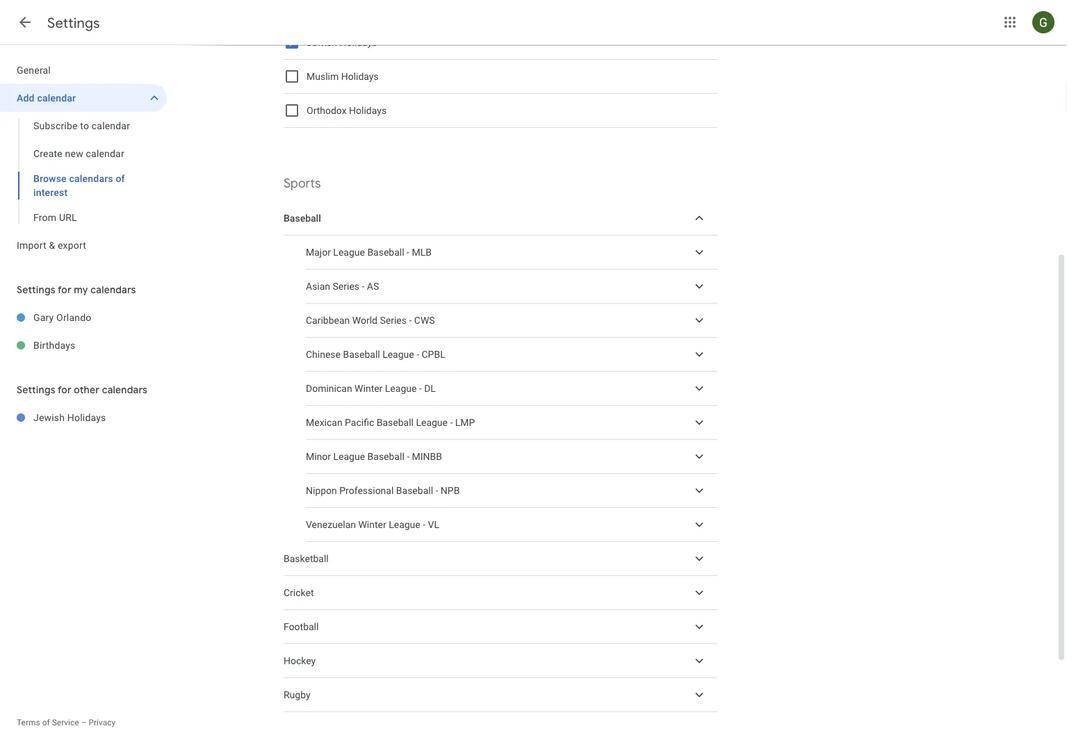Task type: describe. For each thing, give the bounding box(es) containing it.
tree containing general
[[0, 56, 167, 259]]

major league baseball - mlb
[[306, 247, 432, 258]]

gary orlando
[[33, 312, 91, 323]]

settings heading
[[47, 14, 100, 32]]

nippon professional baseball - npb
[[306, 485, 460, 497]]

other
[[74, 384, 100, 396]]

terms
[[17, 718, 40, 728]]

baseball for mexican
[[377, 417, 414, 428]]

settings for settings
[[47, 14, 100, 32]]

for for my
[[58, 284, 71, 296]]

settings for settings for other calendars
[[17, 384, 55, 396]]

lmp
[[455, 417, 475, 428]]

hockey tree item
[[284, 645, 718, 679]]

birthdays tree item
[[0, 332, 167, 359]]

0 vertical spatial series
[[333, 281, 360, 292]]

baseball for minor
[[367, 451, 405, 463]]

orlando
[[56, 312, 91, 323]]

winter for venezuelan
[[358, 519, 386, 531]]

- for vl
[[423, 519, 426, 531]]

- for dl
[[419, 383, 422, 394]]

&
[[49, 240, 55, 251]]

jewish holidays link
[[33, 404, 167, 432]]

minbb
[[412, 451, 442, 463]]

basketball tree item
[[284, 542, 718, 576]]

as
[[367, 281, 379, 292]]

caribbean
[[306, 315, 350, 326]]

orthodox
[[307, 105, 347, 116]]

dominican winter league - dl
[[306, 383, 436, 394]]

baseball for nippon
[[396, 485, 433, 497]]

of inside browse calendars of interest
[[116, 173, 125, 184]]

0 vertical spatial jewish holidays
[[307, 37, 377, 48]]

minor league baseball - minbb
[[306, 451, 442, 463]]

cricket
[[284, 587, 314, 599]]

dominican
[[306, 383, 352, 394]]

pacific
[[345, 417, 374, 428]]

- for minbb
[[407, 451, 410, 463]]

for for other
[[58, 384, 71, 396]]

asian
[[306, 281, 330, 292]]

chinese baseball league - cpbl tree item
[[306, 338, 718, 372]]

minor
[[306, 451, 331, 463]]

settings for settings for my calendars
[[17, 284, 55, 296]]

settings for my calendars
[[17, 284, 136, 296]]

1 horizontal spatial jewish
[[307, 37, 337, 48]]

calendar inside tree item
[[37, 92, 76, 104]]

dominican winter league - dl tree item
[[306, 372, 718, 406]]

baseball inside "tree item"
[[343, 349, 380, 360]]

import & export
[[17, 240, 86, 251]]

–
[[81, 718, 87, 728]]

add calendar
[[17, 92, 76, 104]]

browse
[[33, 173, 67, 184]]

- left lmp
[[450, 417, 453, 428]]

league left lmp
[[416, 417, 448, 428]]

npb
[[441, 485, 460, 497]]

subscribe
[[33, 120, 78, 131]]

- for cpbl
[[417, 349, 419, 360]]

settings for other calendars
[[17, 384, 147, 396]]

league inside tree item
[[389, 519, 420, 531]]

privacy link
[[89, 718, 116, 728]]

export
[[58, 240, 86, 251]]

terms of service link
[[17, 718, 79, 728]]

nippon
[[306, 485, 337, 497]]

jewish inside 'tree item'
[[33, 412, 65, 423]]

football tree item
[[284, 610, 718, 645]]

terms of service – privacy
[[17, 718, 116, 728]]

cws
[[414, 315, 435, 326]]

- for mlb
[[407, 247, 409, 258]]

create
[[33, 148, 63, 159]]

calendar for subscribe to calendar
[[92, 120, 130, 131]]

from url
[[33, 212, 77, 223]]

basketball
[[284, 553, 329, 565]]

vl
[[428, 519, 439, 531]]

group containing subscribe to calendar
[[0, 112, 167, 232]]

world
[[352, 315, 378, 326]]

- for cws
[[409, 315, 412, 326]]

birthdays link
[[33, 332, 167, 359]]

major
[[306, 247, 331, 258]]

professional
[[339, 485, 394, 497]]

go back image
[[17, 14, 33, 31]]

league inside tree item
[[385, 383, 417, 394]]

url
[[59, 212, 77, 223]]



Task type: locate. For each thing, give the bounding box(es) containing it.
jewish holidays up muslim holidays
[[307, 37, 377, 48]]

1 vertical spatial for
[[58, 384, 71, 396]]

1 vertical spatial settings
[[17, 284, 55, 296]]

group
[[0, 112, 167, 232]]

1 vertical spatial calendars
[[91, 284, 136, 296]]

settings for my calendars tree
[[0, 304, 167, 359]]

- left mlb
[[407, 247, 409, 258]]

calendars for other
[[102, 384, 147, 396]]

football
[[284, 621, 319, 633]]

mexican pacific baseball league - lmp
[[306, 417, 475, 428]]

1 vertical spatial series
[[380, 315, 407, 326]]

asian series - as
[[306, 281, 379, 292]]

of down create new calendar
[[116, 173, 125, 184]]

add
[[17, 92, 35, 104]]

-
[[407, 247, 409, 258], [362, 281, 365, 292], [409, 315, 412, 326], [417, 349, 419, 360], [419, 383, 422, 394], [450, 417, 453, 428], [407, 451, 410, 463], [436, 485, 438, 497], [423, 519, 426, 531]]

holidays inside 'tree item'
[[67, 412, 106, 423]]

subscribe to calendar
[[33, 120, 130, 131]]

winter for dominican
[[355, 383, 383, 394]]

series left as
[[333, 281, 360, 292]]

league inside "tree item"
[[383, 349, 414, 360]]

1 vertical spatial winter
[[358, 519, 386, 531]]

gary orlando tree item
[[0, 304, 167, 332]]

chinese
[[306, 349, 341, 360]]

2 for from the top
[[58, 384, 71, 396]]

calendar right new
[[86, 148, 124, 159]]

orthodox holidays
[[307, 105, 387, 116]]

import
[[17, 240, 46, 251]]

rugby tree item
[[284, 679, 718, 713]]

jewish holidays inside jewish holidays link
[[33, 412, 106, 423]]

dl
[[424, 383, 436, 394]]

2 vertical spatial settings
[[17, 384, 55, 396]]

0 horizontal spatial series
[[333, 281, 360, 292]]

series
[[333, 281, 360, 292], [380, 315, 407, 326]]

holidays right orthodox
[[349, 105, 387, 116]]

mexican
[[306, 417, 343, 428]]

calendars up jewish holidays link
[[102, 384, 147, 396]]

interest
[[33, 187, 68, 198]]

holidays up muslim holidays
[[340, 37, 377, 48]]

cricket tree item
[[284, 576, 718, 610]]

1 horizontal spatial of
[[116, 173, 125, 184]]

settings
[[47, 14, 100, 32], [17, 284, 55, 296], [17, 384, 55, 396]]

0 vertical spatial of
[[116, 173, 125, 184]]

caribbean world series - cws
[[306, 315, 435, 326]]

- inside "tree item"
[[417, 349, 419, 360]]

- left as
[[362, 281, 365, 292]]

for
[[58, 284, 71, 296], [58, 384, 71, 396]]

jewish down settings for other calendars
[[33, 412, 65, 423]]

0 vertical spatial winter
[[355, 383, 383, 394]]

0 vertical spatial calendar
[[37, 92, 76, 104]]

minor league baseball - minbb tree item
[[306, 440, 718, 474]]

- for npb
[[436, 485, 438, 497]]

new
[[65, 148, 83, 159]]

to
[[80, 120, 89, 131]]

0 vertical spatial calendars
[[69, 173, 113, 184]]

of right the 'terms'
[[42, 718, 50, 728]]

calendar up the subscribe
[[37, 92, 76, 104]]

0 vertical spatial settings
[[47, 14, 100, 32]]

calendar right the to
[[92, 120, 130, 131]]

of
[[116, 173, 125, 184], [42, 718, 50, 728]]

0 horizontal spatial of
[[42, 718, 50, 728]]

jewish up muslim
[[307, 37, 337, 48]]

- inside tree item
[[423, 519, 426, 531]]

0 horizontal spatial jewish holidays
[[33, 412, 106, 423]]

league left dl
[[385, 383, 417, 394]]

winter inside dominican winter league - dl tree item
[[355, 383, 383, 394]]

jewish
[[307, 37, 337, 48], [33, 412, 65, 423]]

venezuelan winter league - vl
[[306, 519, 439, 531]]

browse calendars of interest
[[33, 173, 125, 198]]

1 vertical spatial calendar
[[92, 120, 130, 131]]

from
[[33, 212, 56, 223]]

winter inside venezuelan winter league - vl tree item
[[358, 519, 386, 531]]

major league baseball - mlb tree item
[[306, 236, 718, 270]]

holidays
[[340, 37, 377, 48], [341, 71, 379, 82], [349, 105, 387, 116], [67, 412, 106, 423]]

for left other
[[58, 384, 71, 396]]

baseball left the 'npb'
[[396, 485, 433, 497]]

league left vl
[[389, 519, 420, 531]]

create new calendar
[[33, 148, 124, 159]]

baseball for major
[[367, 247, 404, 258]]

league right minor
[[333, 451, 365, 463]]

my
[[74, 284, 88, 296]]

tree
[[0, 56, 167, 259]]

baseball left mlb
[[367, 247, 404, 258]]

1 vertical spatial jewish
[[33, 412, 65, 423]]

winter down professional
[[358, 519, 386, 531]]

holidays up orthodox holidays
[[341, 71, 379, 82]]

jewish holidays
[[307, 37, 377, 48], [33, 412, 106, 423]]

calendars for my
[[91, 284, 136, 296]]

settings up gary
[[17, 284, 55, 296]]

chinese baseball league - cpbl
[[306, 349, 445, 360]]

sports
[[284, 176, 321, 192]]

1 vertical spatial jewish holidays
[[33, 412, 106, 423]]

1 horizontal spatial series
[[380, 315, 407, 326]]

calendar
[[37, 92, 76, 104], [92, 120, 130, 131], [86, 148, 124, 159]]

baseball tree item
[[284, 202, 718, 236]]

caribbean world series - cws tree item
[[306, 304, 718, 338]]

baseball
[[284, 213, 321, 224], [367, 247, 404, 258], [343, 349, 380, 360], [377, 417, 414, 428], [367, 451, 405, 463], [396, 485, 433, 497]]

service
[[52, 718, 79, 728]]

- left minbb
[[407, 451, 410, 463]]

2 vertical spatial calendar
[[86, 148, 124, 159]]

calendar for create new calendar
[[86, 148, 124, 159]]

general
[[17, 64, 51, 76]]

league left cpbl
[[383, 349, 414, 360]]

calendars down create new calendar
[[69, 173, 113, 184]]

nippon professional baseball - npb tree item
[[306, 474, 718, 508]]

league
[[333, 247, 365, 258], [383, 349, 414, 360], [385, 383, 417, 394], [416, 417, 448, 428], [333, 451, 365, 463], [389, 519, 420, 531]]

for left my
[[58, 284, 71, 296]]

baseball down sports
[[284, 213, 321, 224]]

winter
[[355, 383, 383, 394], [358, 519, 386, 531]]

hockey
[[284, 655, 316, 667]]

0 vertical spatial for
[[58, 284, 71, 296]]

jewish holidays down settings for other calendars
[[33, 412, 106, 423]]

birthdays
[[33, 340, 75, 351]]

- left the 'npb'
[[436, 485, 438, 497]]

- left cws
[[409, 315, 412, 326]]

settings down the "birthdays"
[[17, 384, 55, 396]]

- left cpbl
[[417, 349, 419, 360]]

rugby
[[284, 690, 311, 701]]

series right world
[[380, 315, 407, 326]]

0 vertical spatial jewish
[[307, 37, 337, 48]]

gary
[[33, 312, 54, 323]]

1 for from the top
[[58, 284, 71, 296]]

holidays down other
[[67, 412, 106, 423]]

calendars
[[69, 173, 113, 184], [91, 284, 136, 296], [102, 384, 147, 396]]

1 horizontal spatial jewish holidays
[[307, 37, 377, 48]]

settings right the go back 'image' in the top left of the page
[[47, 14, 100, 32]]

asian series - as tree item
[[306, 270, 718, 304]]

venezuelan winter league - vl tree item
[[306, 508, 718, 542]]

- left vl
[[423, 519, 426, 531]]

2 vertical spatial calendars
[[102, 384, 147, 396]]

baseball right pacific
[[377, 417, 414, 428]]

mlb
[[412, 247, 432, 258]]

add calendar tree item
[[0, 84, 167, 112]]

league right the major
[[333, 247, 365, 258]]

0 horizontal spatial jewish
[[33, 412, 65, 423]]

jewish holidays tree item
[[0, 404, 167, 432]]

mexican pacific baseball league - lmp tree item
[[306, 406, 718, 440]]

cpbl
[[422, 349, 445, 360]]

baseball up nippon professional baseball - npb
[[367, 451, 405, 463]]

baseball down world
[[343, 349, 380, 360]]

venezuelan
[[306, 519, 356, 531]]

muslim holidays
[[307, 71, 379, 82]]

winter down the chinese baseball league - cpbl
[[355, 383, 383, 394]]

calendars inside browse calendars of interest
[[69, 173, 113, 184]]

privacy
[[89, 718, 116, 728]]

1 vertical spatial of
[[42, 718, 50, 728]]

calendars right my
[[91, 284, 136, 296]]

- inside tree item
[[419, 383, 422, 394]]

muslim
[[307, 71, 339, 82]]

- left dl
[[419, 383, 422, 394]]



Task type: vqa. For each thing, say whether or not it's contained in the screenshot.
Football
yes



